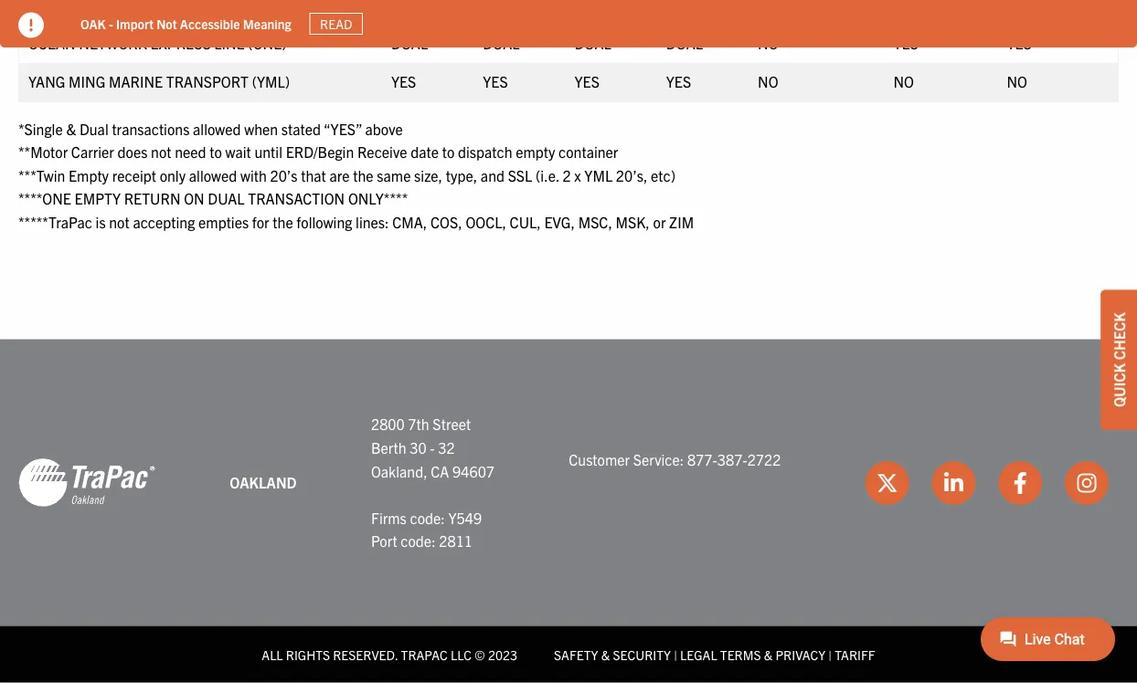 Task type: vqa. For each thing, say whether or not it's contained in the screenshot.
and
yes



Task type: describe. For each thing, give the bounding box(es) containing it.
same
[[377, 166, 411, 185]]

transactions
[[112, 120, 190, 138]]

cul,
[[510, 213, 541, 231]]

msk,
[[616, 213, 650, 231]]

stated
[[281, 120, 321, 138]]

lines:
[[356, 213, 389, 231]]

accepting
[[133, 213, 195, 231]]

legal
[[680, 647, 717, 664]]

(one)
[[248, 34, 287, 52]]

size,
[[414, 166, 443, 185]]

date
[[411, 143, 439, 161]]

not
[[157, 15, 177, 32]]

customer
[[569, 451, 630, 469]]

1 vertical spatial allowed
[[189, 166, 237, 185]]

y549
[[449, 509, 482, 528]]

(yml)
[[252, 72, 290, 91]]

only
[[160, 166, 186, 185]]

is
[[96, 213, 106, 231]]

2 horizontal spatial &
[[764, 647, 773, 664]]

7th
[[408, 416, 429, 434]]

1 vertical spatial code:
[[401, 533, 436, 551]]

wait
[[225, 143, 251, 161]]

(i.e.
[[536, 166, 559, 185]]

container
[[559, 143, 619, 161]]

ssl
[[508, 166, 532, 185]]

firms code:  y549 port code:  2811
[[371, 509, 482, 551]]

quick
[[1110, 364, 1128, 408]]

only****
[[348, 190, 408, 208]]

tariff
[[835, 647, 876, 664]]

877-
[[688, 451, 718, 469]]

1 horizontal spatial not
[[151, 143, 171, 161]]

"yes"
[[324, 120, 362, 138]]

oak - import not accessible meaning
[[80, 15, 291, 32]]

with
[[240, 166, 267, 185]]

etc)
[[651, 166, 676, 185]]

387-
[[718, 451, 748, 469]]

street
[[433, 416, 471, 434]]

0 vertical spatial code:
[[410, 509, 445, 528]]

*single
[[18, 120, 63, 138]]

legal terms & privacy link
[[680, 647, 826, 664]]

0 vertical spatial allowed
[[193, 120, 241, 138]]

empties
[[198, 213, 249, 231]]

footer containing 2800 7th street
[[0, 340, 1138, 684]]

check
[[1110, 313, 1128, 360]]

accessible
[[180, 15, 240, 32]]

& for safety
[[601, 647, 610, 664]]

ca
[[431, 463, 449, 481]]

2811
[[439, 533, 473, 551]]

2023
[[488, 647, 518, 664]]

- inside 2800 7th street berth 30 - 32 oakland, ca 94607
[[430, 439, 435, 457]]

safety & security | legal terms & privacy | tariff
[[554, 647, 876, 664]]

read
[[320, 16, 352, 32]]

dual inside *single & dual transactions allowed when stated "yes" above **motor carrier does not need to wait until erd/begin receive date to dispatch empty container ***twin empty receipt only allowed with 20's that are the same size, type, and ssl (i.e. 2 x yml 20's, etc) ****one empty return on dual transaction only**** *****trapac is not accepting empties for the following lines: cma, cos, oocl, cul, evg, msc, msk, or zim
[[208, 190, 245, 208]]

quick check
[[1110, 313, 1128, 408]]

32
[[438, 439, 455, 457]]

are
[[330, 166, 350, 185]]

2800 7th street berth 30 - 32 oakland, ca 94607
[[371, 416, 495, 481]]

©
[[475, 647, 485, 664]]

receive
[[357, 143, 407, 161]]

customer service: 877-387-2722
[[569, 451, 781, 469]]

oakland,
[[371, 463, 428, 481]]

all rights reserved. trapac llc © 2023
[[262, 647, 518, 664]]

**motor
[[18, 143, 68, 161]]

all
[[262, 647, 283, 664]]

solid image
[[18, 12, 44, 38]]

rights
[[286, 647, 330, 664]]

trapac
[[401, 647, 448, 664]]



Task type: locate. For each thing, give the bounding box(es) containing it.
yang ming marine transport (yml)
[[28, 72, 290, 91]]

transaction
[[248, 190, 345, 208]]

allowed up "wait"
[[193, 120, 241, 138]]

cma,
[[392, 213, 427, 231]]

0 horizontal spatial not
[[109, 213, 130, 231]]

empty
[[69, 166, 109, 185]]

footer
[[0, 340, 1138, 684]]

20's
[[270, 166, 298, 185]]

yes
[[894, 34, 919, 52], [1007, 34, 1032, 52], [391, 72, 416, 91], [483, 72, 508, 91], [575, 72, 600, 91], [666, 72, 691, 91]]

1 horizontal spatial &
[[601, 647, 610, 664]]

1 vertical spatial -
[[430, 439, 435, 457]]

no
[[758, 34, 779, 52], [758, 72, 779, 91], [894, 72, 914, 91], [1007, 72, 1028, 91]]

llc
[[451, 647, 472, 664]]

& left dual
[[66, 120, 76, 138]]

0 horizontal spatial to
[[210, 143, 222, 161]]

dual
[[80, 120, 109, 138]]

2
[[563, 166, 571, 185]]

& right terms
[[764, 647, 773, 664]]

0 horizontal spatial |
[[674, 647, 677, 664]]

1 horizontal spatial the
[[353, 166, 374, 185]]

type,
[[446, 166, 477, 185]]

the right are
[[353, 166, 374, 185]]

safety
[[554, 647, 598, 664]]

until
[[255, 143, 283, 161]]

msc,
[[579, 213, 613, 231]]

reserved.
[[333, 647, 398, 664]]

transport
[[166, 72, 249, 91]]

ming
[[69, 72, 105, 91]]

to left "wait"
[[210, 143, 222, 161]]

express
[[150, 34, 211, 52]]

1 vertical spatial the
[[273, 213, 293, 231]]

to right the date on the left of page
[[442, 143, 455, 161]]

the
[[353, 166, 374, 185], [273, 213, 293, 231]]

yang
[[28, 72, 65, 91]]

need
[[175, 143, 206, 161]]

| left legal
[[674, 647, 677, 664]]

firms
[[371, 509, 407, 528]]

allowed
[[193, 120, 241, 138], [189, 166, 237, 185]]

1 horizontal spatial -
[[430, 439, 435, 457]]

oakland
[[230, 474, 297, 493]]

evg,
[[544, 213, 575, 231]]

0 vertical spatial not
[[151, 143, 171, 161]]

|
[[674, 647, 677, 664], [829, 647, 832, 664]]

not down transactions
[[151, 143, 171, 161]]

2722
[[748, 451, 781, 469]]

***twin
[[18, 166, 65, 185]]

and
[[481, 166, 505, 185]]

empty
[[75, 190, 121, 208]]

receipt
[[112, 166, 156, 185]]

marine
[[109, 72, 163, 91]]

*****trapac
[[18, 213, 92, 231]]

service:
[[633, 451, 684, 469]]

quick check link
[[1101, 290, 1138, 431]]

above
[[365, 120, 403, 138]]

or
[[653, 213, 666, 231]]

0 horizontal spatial &
[[66, 120, 76, 138]]

safety & security link
[[554, 647, 671, 664]]

zim
[[669, 213, 694, 231]]

0 horizontal spatial the
[[273, 213, 293, 231]]

berth
[[371, 439, 407, 457]]

****one
[[18, 190, 71, 208]]

& inside *single & dual transactions allowed when stated "yes" above **motor carrier does not need to wait until erd/begin receive date to dispatch empty container ***twin empty receipt only allowed with 20's that are the same size, type, and ssl (i.e. 2 x yml 20's, etc) ****one empty return on dual transaction only**** *****trapac is not accepting empties for the following lines: cma, cos, oocl, cul, evg, msc, msk, or zim
[[66, 120, 76, 138]]

0 vertical spatial -
[[109, 15, 113, 32]]

network
[[79, 34, 147, 52]]

code: right port
[[401, 533, 436, 551]]

- right 'oak'
[[109, 15, 113, 32]]

carrier
[[71, 143, 114, 161]]

the right for
[[273, 213, 293, 231]]

1 horizontal spatial |
[[829, 647, 832, 664]]

-
[[109, 15, 113, 32], [430, 439, 435, 457]]

2800
[[371, 416, 405, 434]]

ocean
[[28, 34, 76, 52]]

- left 32
[[430, 439, 435, 457]]

to
[[210, 143, 222, 161], [442, 143, 455, 161]]

tariff link
[[835, 647, 876, 664]]

& for *single
[[66, 120, 76, 138]]

following
[[297, 213, 352, 231]]

*single & dual transactions allowed when stated "yes" above **motor carrier does not need to wait until erd/begin receive date to dispatch empty container ***twin empty receipt only allowed with 20's that are the same size, type, and ssl (i.e. 2 x yml 20's, etc) ****one empty return on dual transaction only**** *****trapac is not accepting empties for the following lines: cma, cos, oocl, cul, evg, msc, msk, or zim
[[18, 120, 694, 231]]

1 | from the left
[[674, 647, 677, 664]]

not
[[151, 143, 171, 161], [109, 213, 130, 231]]

1 vertical spatial not
[[109, 213, 130, 231]]

on
[[184, 190, 204, 208]]

import
[[116, 15, 154, 32]]

| left tariff link at the bottom of the page
[[829, 647, 832, 664]]

94607
[[453, 463, 495, 481]]

20's,
[[616, 166, 648, 185]]

oakland image
[[18, 458, 155, 509]]

1 to from the left
[[210, 143, 222, 161]]

allowed up the on
[[189, 166, 237, 185]]

&
[[66, 120, 76, 138], [601, 647, 610, 664], [764, 647, 773, 664]]

dispatch
[[458, 143, 513, 161]]

& right safety
[[601, 647, 610, 664]]

code: up '2811'
[[410, 509, 445, 528]]

read link
[[310, 13, 363, 35]]

return
[[124, 190, 181, 208]]

empty
[[516, 143, 555, 161]]

code:
[[410, 509, 445, 528], [401, 533, 436, 551]]

2 to from the left
[[442, 143, 455, 161]]

privacy
[[776, 647, 826, 664]]

terms
[[720, 647, 761, 664]]

0 vertical spatial the
[[353, 166, 374, 185]]

30
[[410, 439, 427, 457]]

2 | from the left
[[829, 647, 832, 664]]

1 horizontal spatial to
[[442, 143, 455, 161]]

when
[[244, 120, 278, 138]]

that
[[301, 166, 326, 185]]

yml
[[585, 166, 613, 185]]

oocl,
[[466, 213, 507, 231]]

not right is
[[109, 213, 130, 231]]

0 horizontal spatial -
[[109, 15, 113, 32]]



